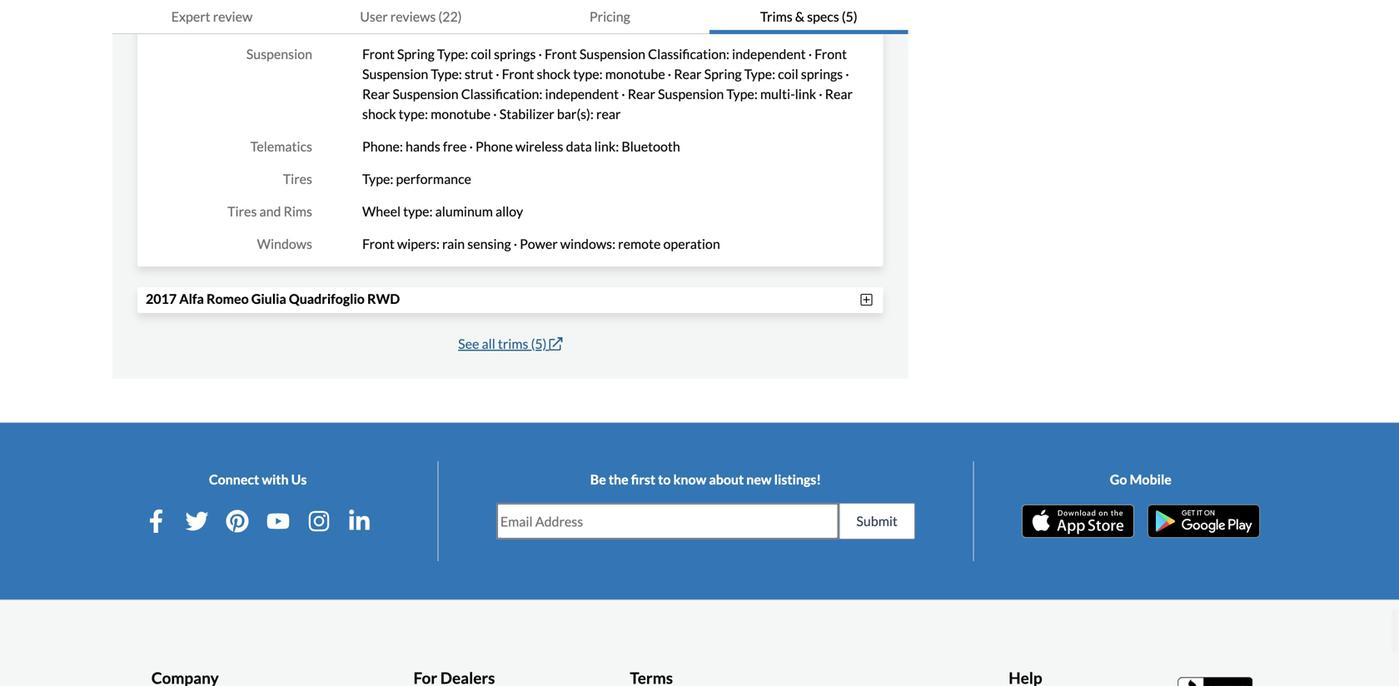 Task type: locate. For each thing, give the bounding box(es) containing it.
bar(s):
[[557, 106, 594, 122]]

independent down trims on the right of page
[[732, 46, 806, 62]]

steering
[[362, 13, 411, 30]]

rims
[[284, 203, 312, 220]]

tab list
[[112, 0, 909, 34]]

1 horizontal spatial independent
[[732, 46, 806, 62]]

phone: hands free · phone wireless data link: bluetooth
[[362, 138, 681, 155]]

link:
[[595, 138, 619, 155]]

get it on google play image
[[1148, 505, 1261, 538]]

1 vertical spatial tires
[[228, 203, 257, 220]]

front down wheel
[[362, 236, 395, 252]]

with
[[262, 472, 289, 488]]

springs
[[494, 46, 536, 62], [801, 66, 843, 82]]

wheel
[[362, 203, 401, 220]]

monotube
[[606, 66, 666, 82], [431, 106, 491, 122]]

be
[[591, 472, 606, 488]]

(5) for see all trims (5)
[[531, 336, 547, 352]]

submit
[[857, 513, 898, 530]]

shock up phone:
[[362, 106, 396, 122]]

tires for tires
[[283, 171, 312, 187]]

trims
[[498, 336, 529, 352]]

·
[[539, 46, 542, 62], [809, 46, 812, 62], [496, 66, 500, 82], [668, 66, 672, 82], [846, 66, 850, 82], [622, 86, 625, 102], [819, 86, 823, 102], [494, 106, 497, 122], [470, 138, 473, 155], [514, 236, 518, 252]]

performance
[[396, 171, 472, 187]]

1 horizontal spatial springs
[[801, 66, 843, 82]]

type:
[[437, 46, 469, 62], [431, 66, 462, 82], [745, 66, 776, 82], [727, 86, 758, 102], [362, 171, 394, 187]]

trims & specs (5)
[[761, 8, 858, 25]]

spring
[[397, 46, 435, 62], [705, 66, 742, 82]]

linkedin image
[[348, 510, 371, 533]]

monotube up rear on the left top
[[606, 66, 666, 82]]

0 vertical spatial spring
[[397, 46, 435, 62]]

type: up wipers:
[[403, 203, 433, 220]]

0 horizontal spatial springs
[[494, 46, 536, 62]]

strut
[[465, 66, 493, 82]]

0 horizontal spatial spring
[[397, 46, 435, 62]]

independent
[[732, 46, 806, 62], [545, 86, 619, 102]]

1 vertical spatial (5)
[[531, 336, 547, 352]]

suspension down pricing tab
[[580, 46, 646, 62]]

0 horizontal spatial (5)
[[531, 336, 547, 352]]

0 vertical spatial coil
[[471, 46, 492, 62]]

&
[[796, 8, 805, 25]]

alfa
[[179, 291, 204, 307]]

1 horizontal spatial (5)
[[842, 8, 858, 25]]

1 vertical spatial monotube
[[431, 106, 491, 122]]

0 vertical spatial monotube
[[606, 66, 666, 82]]

0 vertical spatial (5)
[[842, 8, 858, 25]]

shock up bar(s):
[[537, 66, 571, 82]]

specs
[[807, 8, 840, 25]]

1 horizontal spatial tires
[[283, 171, 312, 187]]

springs up stabilizer
[[494, 46, 536, 62]]

data
[[566, 138, 592, 155]]

1 horizontal spatial monotube
[[606, 66, 666, 82]]

(5) for trims & specs (5)
[[842, 8, 858, 25]]

type: up strut
[[437, 46, 469, 62]]

tires up "rims"
[[283, 171, 312, 187]]

(5) left external link "icon"
[[531, 336, 547, 352]]

submit button
[[839, 503, 916, 540]]

(5) inside tab
[[842, 8, 858, 25]]

springs up link
[[801, 66, 843, 82]]

tires
[[283, 171, 312, 187], [228, 203, 257, 220]]

monotube up free
[[431, 106, 491, 122]]

first
[[631, 472, 656, 488]]

know
[[674, 472, 707, 488]]

to
[[658, 472, 671, 488]]

windows
[[257, 236, 312, 252]]

1 horizontal spatial shock
[[537, 66, 571, 82]]

0 vertical spatial springs
[[494, 46, 536, 62]]

independent up bar(s):
[[545, 86, 619, 102]]

0 horizontal spatial monotube
[[431, 106, 491, 122]]

hands
[[406, 138, 441, 155]]

classification:
[[648, 46, 730, 62], [461, 86, 543, 102]]

front down pricing tab
[[545, 46, 577, 62]]

0 horizontal spatial independent
[[545, 86, 619, 102]]

0 horizontal spatial coil
[[471, 46, 492, 62]]

coil up strut
[[471, 46, 492, 62]]

2017 alfa romeo giulia quadrifoglio rwd button
[[146, 289, 875, 313]]

1 vertical spatial springs
[[801, 66, 843, 82]]

type: up hands
[[399, 106, 428, 122]]

about
[[709, 472, 744, 488]]

external link image
[[550, 338, 563, 351]]

0 vertical spatial tires
[[283, 171, 312, 187]]

0 horizontal spatial tires
[[228, 203, 257, 220]]

0 vertical spatial type:
[[573, 66, 603, 82]]

front wipers: rain sensing · power windows: remote operation
[[362, 236, 721, 252]]

11.8
[[448, 13, 474, 30]]

1 vertical spatial classification:
[[461, 86, 543, 102]]

rear
[[597, 106, 621, 122]]

us
[[291, 472, 307, 488]]

1 vertical spatial type:
[[399, 106, 428, 122]]

1 horizontal spatial classification:
[[648, 46, 730, 62]]

rear
[[674, 66, 702, 82], [362, 86, 390, 102], [628, 86, 656, 102], [825, 86, 853, 102]]

Email Address email field
[[497, 504, 839, 539]]

stabilizer
[[500, 106, 555, 122]]

1 horizontal spatial coil
[[778, 66, 799, 82]]

download on the app store image
[[1022, 505, 1135, 538]]

rain
[[442, 236, 465, 252]]

front spring type: coil springs · front suspension classification: independent · front suspension type: strut · front shock type: monotube · rear spring type: coil springs · rear suspension classification: independent · rear suspension type: multi-link · rear shock type: monotube · stabilizer bar(s): rear
[[362, 46, 853, 122]]

1 horizontal spatial spring
[[705, 66, 742, 82]]

plus square image
[[859, 293, 875, 307]]

expert
[[171, 8, 211, 25]]

user reviews (22)
[[360, 8, 462, 25]]

(5)
[[842, 8, 858, 25], [531, 336, 547, 352]]

(5) right "specs"
[[842, 8, 858, 25]]

type:
[[573, 66, 603, 82], [399, 106, 428, 122], [403, 203, 433, 220]]

tires left and
[[228, 203, 257, 220]]

front down the steering
[[362, 46, 395, 62]]

coil
[[471, 46, 492, 62], [778, 66, 799, 82]]

front
[[362, 46, 395, 62], [545, 46, 577, 62], [815, 46, 847, 62], [502, 66, 534, 82], [362, 236, 395, 252]]

instagram image
[[307, 510, 331, 533]]

1 vertical spatial shock
[[362, 106, 396, 122]]

telematics
[[251, 138, 312, 155]]

remote
[[618, 236, 661, 252]]

coil up multi-
[[778, 66, 799, 82]]

suspension
[[246, 46, 312, 62], [580, 46, 646, 62], [362, 66, 429, 82], [393, 86, 459, 102], [658, 86, 724, 102]]

shock
[[537, 66, 571, 82], [362, 106, 396, 122]]

tires and rims
[[228, 203, 312, 220]]

phone
[[476, 138, 513, 155]]

(22)
[[439, 8, 462, 25]]

type: up bar(s):
[[573, 66, 603, 82]]

see all trims (5) link
[[458, 336, 563, 352]]

review
[[213, 8, 253, 25]]



Task type: vqa. For each thing, say whether or not it's contained in the screenshot.
steering ratio: 11.8
yes



Task type: describe. For each thing, give the bounding box(es) containing it.
listings!
[[775, 472, 822, 488]]

0 vertical spatial independent
[[732, 46, 806, 62]]

power
[[520, 236, 558, 252]]

wipers:
[[397, 236, 440, 252]]

and
[[260, 203, 281, 220]]

mobile
[[1130, 472, 1172, 488]]

suspension up bluetooth
[[658, 86, 724, 102]]

multi-
[[761, 86, 795, 102]]

sensing
[[468, 236, 511, 252]]

giulia
[[251, 291, 286, 307]]

type: left multi-
[[727, 86, 758, 102]]

go
[[1111, 472, 1128, 488]]

trims
[[761, 8, 793, 25]]

pinterest image
[[226, 510, 249, 533]]

link
[[795, 86, 817, 102]]

go mobile
[[1111, 472, 1172, 488]]

front down "specs"
[[815, 46, 847, 62]]

0 horizontal spatial classification:
[[461, 86, 543, 102]]

alloy
[[496, 203, 523, 220]]

trims & specs (5) tab
[[710, 0, 909, 34]]

user
[[360, 8, 388, 25]]

bluetooth
[[622, 138, 681, 155]]

1 vertical spatial coil
[[778, 66, 799, 82]]

connect
[[209, 472, 259, 488]]

rwd
[[367, 291, 400, 307]]

type: up multi-
[[745, 66, 776, 82]]

0 vertical spatial classification:
[[648, 46, 730, 62]]

2017
[[146, 291, 177, 307]]

reviews
[[391, 8, 436, 25]]

romeo
[[207, 291, 249, 307]]

the
[[609, 472, 629, 488]]

expert review
[[171, 8, 253, 25]]

be the first to know about new listings!
[[591, 472, 822, 488]]

twitter image
[[185, 510, 209, 533]]

wheel type: aluminum alloy
[[362, 203, 523, 220]]

tab list containing expert review
[[112, 0, 909, 34]]

1 vertical spatial spring
[[705, 66, 742, 82]]

0 horizontal spatial shock
[[362, 106, 396, 122]]

aluminum
[[435, 203, 493, 220]]

expert review tab
[[112, 0, 312, 34]]

steering ratio: 11.8
[[362, 13, 474, 30]]

2 vertical spatial type:
[[403, 203, 433, 220]]

operation
[[664, 236, 721, 252]]

1 vertical spatial independent
[[545, 86, 619, 102]]

phone:
[[362, 138, 403, 155]]

quadrifoglio
[[289, 291, 365, 307]]

type: up wheel
[[362, 171, 394, 187]]

wireless
[[516, 138, 564, 155]]

see
[[458, 336, 479, 352]]

user reviews (22) tab
[[312, 0, 511, 34]]

ratio:
[[414, 13, 445, 30]]

suspension down review
[[246, 46, 312, 62]]

windows:
[[561, 236, 616, 252]]

see all trims (5)
[[458, 336, 547, 352]]

front right strut
[[502, 66, 534, 82]]

0 vertical spatial shock
[[537, 66, 571, 82]]

type: performance
[[362, 171, 472, 187]]

facebook image
[[145, 510, 168, 533]]

suspension up hands
[[393, 86, 459, 102]]

pricing
[[590, 8, 631, 25]]

tires for tires and rims
[[228, 203, 257, 220]]

suspension down the steering
[[362, 66, 429, 82]]

2017 alfa romeo giulia quadrifoglio rwd
[[146, 291, 400, 307]]

youtube image
[[267, 510, 290, 533]]

click for the bbb business review of this auto listing service in cambridge ma image
[[1178, 676, 1258, 687]]

type: left strut
[[431, 66, 462, 82]]

new
[[747, 472, 772, 488]]

all
[[482, 336, 496, 352]]

connect with us
[[209, 472, 307, 488]]

pricing tab
[[511, 0, 710, 34]]

free
[[443, 138, 467, 155]]



